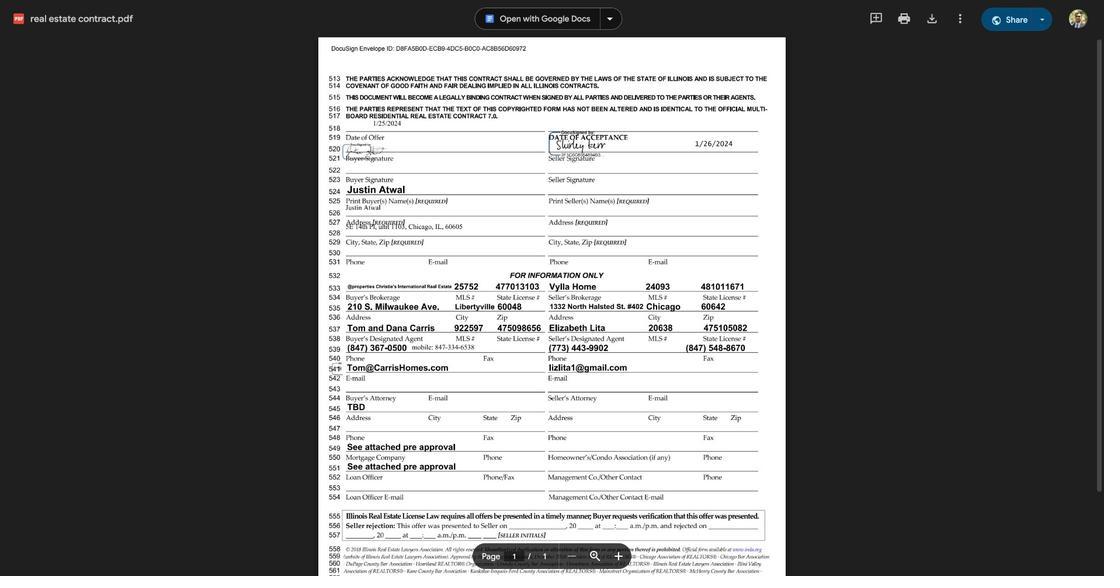 Task type: vqa. For each thing, say whether or not it's contained in the screenshot.
the left Shared icon
no



Task type: describe. For each thing, give the bounding box(es) containing it.
share. anyone with the link. anyone who has the link can access. no sign-in required. image
[[992, 15, 1002, 25]]

add a comment image
[[870, 12, 884, 26]]

fit to width image
[[589, 550, 603, 564]]

zoom out image
[[565, 550, 579, 564]]

Page is 1 text field
[[504, 552, 525, 562]]

download image
[[926, 12, 940, 26]]



Task type: locate. For each thing, give the bounding box(es) containing it.
pdf icon image
[[13, 13, 24, 24]]

zoom in image
[[612, 550, 626, 564]]

document inside showing viewer. element
[[319, 37, 786, 576]]

print image
[[898, 12, 912, 26]]

page 1 of 1 element
[[473, 544, 560, 570]]

quick sharing actions image
[[1041, 18, 1046, 21]]

showing viewer. element
[[0, 0, 1105, 576]]

more actions image
[[954, 12, 968, 26]]

document
[[319, 37, 786, 576]]

application
[[0, 0, 1105, 576]]



